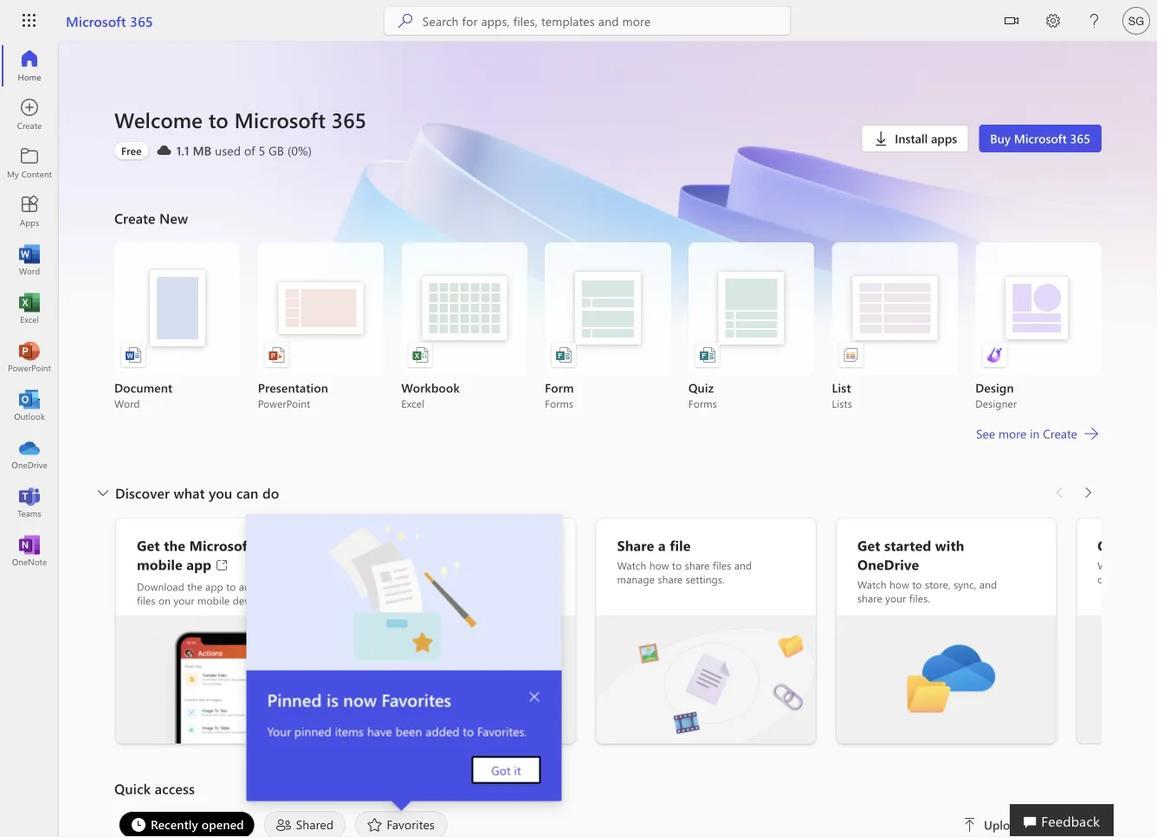 Task type: describe. For each thing, give the bounding box(es) containing it.
to inside collabora watch how to
[[1153, 559, 1157, 573]]

quiz forms
[[689, 380, 717, 411]]

1.1 mb used of 5 gb (0%)
[[176, 143, 312, 159]]

microsoft 365 banner
[[0, 0, 1157, 45]]

what
[[174, 484, 205, 502]]

design designer
[[976, 380, 1017, 411]]

design
[[976, 380, 1014, 396]]

buy microsoft 365 button
[[979, 125, 1102, 152]]

documents.
[[377, 573, 432, 586]]

document word
[[114, 380, 173, 411]]

store,
[[925, 578, 951, 592]]

favorites.
[[477, 724, 527, 740]]

a
[[658, 536, 666, 555]]

your inside get started with onedrive watch how to store, sync, and share your files.
[[886, 592, 907, 606]]

the inside save files to the cloud watch how to securely store your documents.
[[461, 536, 482, 555]]

see more in create
[[976, 426, 1078, 442]]

discover what you can do
[[115, 484, 279, 502]]

files inside download the app to access your files on your mobile device.
[[137, 594, 156, 608]]

workbook
[[401, 380, 460, 396]]

your inside save files to the cloud watch how to securely store your documents.
[[512, 559, 533, 573]]

have
[[367, 724, 392, 740]]

sg
[[1129, 14, 1145, 27]]

install
[[895, 130, 928, 146]]

excel image
[[21, 300, 38, 317]]

document
[[114, 380, 173, 396]]

download the app to access your files on your mobile device.
[[137, 580, 293, 608]]

microsoft inside buy microsoft 365 button
[[1014, 130, 1067, 146]]

device.
[[233, 594, 265, 608]]

recently
[[151, 817, 198, 833]]

used
[[215, 143, 241, 159]]

mobile inside the get the microsoft 365 mobile app
[[137, 555, 183, 574]]

the for app
[[164, 536, 185, 555]]

your right device.
[[272, 580, 293, 594]]

pinned
[[294, 724, 332, 740]]

favorites inside dialog
[[382, 688, 452, 711]]

form
[[545, 380, 574, 396]]

Search box. Suggestions appear as you type. search field
[[423, 7, 790, 35]]


[[528, 691, 542, 705]]

your
[[267, 724, 291, 740]]

microsoft 365
[[66, 11, 153, 30]]

365 inside the get the microsoft 365 mobile app
[[257, 536, 282, 555]]

to inside pinned is now favorites dialog
[[463, 724, 474, 740]]

home image
[[21, 57, 38, 75]]

workbook excel
[[401, 380, 460, 411]]

collabora watch how to
[[1098, 536, 1157, 600]]

manage
[[617, 573, 655, 586]]

how inside collabora watch how to
[[1130, 559, 1150, 573]]

cloud
[[486, 536, 523, 555]]

quiz
[[689, 380, 714, 396]]

designer
[[976, 397, 1017, 411]]

files.
[[909, 592, 931, 606]]

can
[[236, 484, 259, 502]]

app inside download the app to access your files on your mobile device.
[[205, 580, 223, 594]]

see more in create link
[[975, 424, 1102, 444]]

save files to the cloud image
[[356, 616, 576, 744]]

more
[[999, 426, 1027, 442]]

recently opened
[[151, 817, 244, 833]]

forms for quiz
[[689, 397, 717, 411]]

excel
[[401, 397, 425, 411]]

with
[[936, 536, 965, 555]]

create image
[[21, 106, 38, 123]]

favorites element
[[355, 812, 448, 838]]

5
[[259, 143, 265, 159]]

file
[[670, 536, 691, 555]]

recently opened element
[[119, 812, 255, 838]]

download
[[137, 580, 184, 594]]

your right on
[[174, 594, 195, 608]]

feedback
[[1042, 812, 1100, 830]]

365 inside banner
[[130, 11, 153, 30]]

store
[[485, 559, 509, 573]]

share
[[617, 536, 654, 555]]

favorites tab
[[350, 812, 452, 838]]

how inside "share a file watch how to share files and manage share settings."
[[650, 559, 669, 573]]

shared
[[296, 817, 334, 833]]

this account doesn't have a microsoft 365 subscription. click to view your benefits. tooltip
[[114, 142, 149, 159]]

outlook image
[[21, 397, 38, 414]]

welcome
[[114, 106, 203, 133]]

365 inside button
[[1070, 130, 1091, 146]]

word image
[[21, 251, 38, 269]]

apps image
[[21, 203, 38, 220]]

create new element
[[114, 204, 1102, 479]]

designer design image
[[986, 347, 1003, 364]]

you
[[209, 484, 232, 502]]

new quiz image
[[699, 347, 716, 364]]

next image
[[1079, 479, 1097, 507]]

do
[[262, 484, 279, 502]]

mobile inside download the app to access your files on your mobile device.
[[198, 594, 230, 608]]

collaborate in real time image
[[1077, 616, 1157, 744]]

word document image
[[125, 347, 142, 364]]

install apps
[[895, 130, 958, 146]]

share for share a file
[[658, 573, 683, 586]]

discover
[[115, 484, 170, 502]]

on
[[158, 594, 171, 608]]

recently opened tab
[[114, 812, 260, 838]]

save files to the cloud watch how to securely store your documents.
[[377, 536, 533, 586]]

install apps button
[[861, 125, 969, 152]]

presentation powerpoint
[[258, 380, 328, 411]]

lists list image
[[843, 347, 860, 364]]

feedback button
[[1010, 805, 1114, 838]]

save
[[377, 536, 408, 555]]

to inside download the app to access your files on your mobile device.
[[226, 580, 236, 594]]

new
[[159, 209, 188, 227]]

onedrive image
[[21, 445, 38, 463]]

how inside get started with onedrive watch how to store, sync, and share your files.
[[890, 578, 910, 592]]

create inside see more in create link
[[1043, 426, 1078, 442]]

forms survey image
[[555, 347, 573, 364]]

list containing document
[[114, 243, 1102, 411]]

excel workbook image
[[412, 347, 429, 364]]

watch inside collabora watch how to
[[1098, 559, 1127, 573]]

get started with onedrive watch how to store, sync, and share your files.
[[858, 536, 997, 606]]

added
[[426, 724, 460, 740]]



Task type: vqa. For each thing, say whether or not it's contained in the screenshot.


Task type: locate. For each thing, give the bounding box(es) containing it.
got
[[491, 762, 511, 779]]

get started with onedrive image
[[837, 616, 1056, 744]]

presentation
[[258, 380, 328, 396]]

1 vertical spatial access
[[155, 780, 195, 798]]

favorites inside tab
[[387, 817, 435, 833]]

settings.
[[686, 573, 725, 586]]

mobile up download
[[137, 555, 183, 574]]

1 vertical spatial mobile
[[198, 594, 230, 608]]

share down the onedrive
[[858, 592, 883, 606]]

 button
[[521, 684, 549, 712]]

in
[[1030, 426, 1040, 442]]

tab list
[[114, 812, 943, 838]]

share
[[685, 559, 710, 573], [658, 573, 683, 586], [858, 592, 883, 606]]

get for get the microsoft 365 mobile app
[[137, 536, 160, 555]]

my content image
[[21, 154, 38, 172]]

onenote image
[[21, 542, 38, 560]]

2 forms from the left
[[689, 397, 717, 411]]

welcome to microsoft 365
[[114, 106, 367, 133]]

2 get from the left
[[858, 536, 881, 555]]

favorites
[[382, 688, 452, 711], [387, 817, 435, 833]]

sg button
[[1116, 0, 1157, 42]]

to up 'used'
[[209, 106, 229, 133]]

buy
[[990, 130, 1011, 146]]

collabora
[[1098, 536, 1157, 555]]

list
[[832, 380, 851, 396]]

get up download
[[137, 536, 160, 555]]

1 vertical spatial and
[[980, 578, 997, 592]]

1 forms from the left
[[545, 397, 574, 411]]

1 vertical spatial create
[[1043, 426, 1078, 442]]

mobile
[[137, 555, 183, 574], [198, 594, 230, 608]]

to down 'file'
[[672, 559, 682, 573]]

0 horizontal spatial access
[[155, 780, 195, 798]]

0 horizontal spatial share
[[658, 573, 683, 586]]

forms
[[545, 397, 574, 411], [689, 397, 717, 411]]

the up the securely
[[461, 536, 482, 555]]

share inside get started with onedrive watch how to store, sync, and share your files.
[[858, 592, 883, 606]]

got it button
[[472, 757, 541, 785]]

and inside get started with onedrive watch how to store, sync, and share your files.
[[980, 578, 997, 592]]

files
[[412, 536, 439, 555], [713, 559, 732, 573], [137, 594, 156, 608]]

get the microsoft 365 mobile app
[[137, 536, 282, 574]]

to up the securely
[[443, 536, 457, 555]]

to inside get started with onedrive watch how to store, sync, and share your files.
[[912, 578, 922, 592]]

the inside download the app to access your files on your mobile device.
[[187, 580, 202, 594]]

get
[[137, 536, 160, 555], [858, 536, 881, 555]]

2 horizontal spatial files
[[713, 559, 732, 573]]

1 horizontal spatial access
[[239, 580, 269, 594]]

share for get started with onedrive
[[858, 592, 883, 606]]

and right settings.
[[735, 559, 752, 573]]

app inside the get the microsoft 365 mobile app
[[187, 555, 212, 574]]

to left the securely
[[432, 559, 442, 573]]

of
[[244, 143, 255, 159]]

to inside "share a file watch how to share files and manage share settings."
[[672, 559, 682, 573]]

0 vertical spatial and
[[735, 559, 752, 573]]

get inside the get the microsoft 365 mobile app
[[137, 536, 160, 555]]

opened
[[202, 817, 244, 833]]

your
[[512, 559, 533, 573], [272, 580, 293, 594], [886, 592, 907, 606], [174, 594, 195, 608]]

powerpoint image
[[21, 348, 38, 366]]

1 horizontal spatial create
[[1043, 426, 1078, 442]]

access up recently
[[155, 780, 195, 798]]

apps
[[931, 130, 958, 146]]

word
[[114, 397, 140, 411]]

2 vertical spatial files
[[137, 594, 156, 608]]

1 vertical spatial app
[[205, 580, 223, 594]]

free
[[121, 144, 142, 158]]

started
[[885, 536, 932, 555]]

sync,
[[954, 578, 977, 592]]

forms down form
[[545, 397, 574, 411]]

list lists
[[832, 380, 852, 411]]

get the microsoft 365 mobile app image
[[116, 616, 336, 744]]

navigation
[[0, 42, 59, 575]]

been
[[396, 724, 422, 740]]

0 horizontal spatial and
[[735, 559, 752, 573]]

watch
[[377, 559, 406, 573], [617, 559, 647, 573], [1098, 559, 1127, 573], [858, 578, 887, 592]]

now
[[343, 688, 377, 711]]

your pinned items have been added to favorites.
[[267, 724, 527, 740]]

0 vertical spatial create
[[114, 209, 155, 227]]

0 horizontal spatial get
[[137, 536, 160, 555]]

and right sync,
[[980, 578, 997, 592]]

share a file watch how to share files and manage share settings.
[[617, 536, 752, 586]]

create right in
[[1043, 426, 1078, 442]]

and
[[735, 559, 752, 573], [980, 578, 997, 592]]

securely
[[445, 559, 483, 573]]

pinned is now favorites heading
[[267, 688, 520, 711]]

powerpoint presentation image
[[268, 347, 286, 364]]

items
[[335, 724, 364, 740]]

lists
[[832, 397, 852, 411]]

and inside "share a file watch how to share files and manage share settings."
[[735, 559, 752, 573]]

it
[[514, 762, 521, 779]]

files inside "share a file watch how to share files and manage share settings."
[[713, 559, 732, 573]]

1 horizontal spatial get
[[858, 536, 881, 555]]

0 horizontal spatial the
[[164, 536, 185, 555]]

form forms
[[545, 380, 574, 411]]

1.1
[[176, 143, 189, 159]]

access down the get the microsoft 365 mobile app
[[239, 580, 269, 594]]

watch down share at the bottom right of the page
[[617, 559, 647, 573]]

1 horizontal spatial mobile
[[198, 594, 230, 608]]

0 vertical spatial mobile
[[137, 555, 183, 574]]

2 horizontal spatial share
[[858, 592, 883, 606]]


[[963, 819, 977, 833]]

1 horizontal spatial forms
[[689, 397, 717, 411]]

shared element
[[264, 812, 346, 838]]

share a file image
[[597, 616, 816, 744]]

files inside save files to the cloud watch how to securely store your documents.
[[412, 536, 439, 555]]

got it 
[[491, 691, 542, 779]]

discover what you can do button
[[91, 479, 283, 507]]

to down the get the microsoft 365 mobile app
[[226, 580, 236, 594]]

your right store
[[512, 559, 533, 573]]

watch inside get started with onedrive watch how to store, sync, and share your files.
[[858, 578, 887, 592]]

share right manage
[[658, 573, 683, 586]]

how down the onedrive
[[890, 578, 910, 592]]

watch inside "share a file watch how to share files and manage share settings."
[[617, 559, 647, 573]]

powerpoint
[[258, 397, 310, 411]]

 upload
[[963, 817, 1024, 833]]

None search field
[[385, 7, 790, 35]]

watch down collabora
[[1098, 559, 1127, 573]]

share down 'file'
[[685, 559, 710, 573]]

create left new
[[114, 209, 155, 227]]

how left the securely
[[409, 559, 429, 573]]

the inside the get the microsoft 365 mobile app
[[164, 536, 185, 555]]

microsoft inside microsoft 365 banner
[[66, 11, 126, 30]]

1 horizontal spatial share
[[685, 559, 710, 573]]

how
[[409, 559, 429, 573], [650, 559, 669, 573], [1130, 559, 1150, 573], [890, 578, 910, 592]]

0 horizontal spatial forms
[[545, 397, 574, 411]]

teams image
[[21, 494, 38, 511]]

365
[[130, 11, 153, 30], [332, 106, 367, 133], [1070, 130, 1091, 146], [257, 536, 282, 555]]

designer design image
[[986, 347, 1003, 364]]

1 horizontal spatial files
[[412, 536, 439, 555]]

0 vertical spatial favorites
[[382, 688, 452, 711]]

the right on
[[187, 580, 202, 594]]

forms down quiz
[[689, 397, 717, 411]]

0 vertical spatial app
[[187, 555, 212, 574]]

gb
[[269, 143, 284, 159]]

watch down save
[[377, 559, 406, 573]]

how down collabora
[[1130, 559, 1150, 573]]

0 horizontal spatial files
[[137, 594, 156, 608]]

quick
[[114, 780, 151, 798]]

0 horizontal spatial create
[[114, 209, 155, 227]]

(0%)
[[288, 143, 312, 159]]

1 vertical spatial files
[[713, 559, 732, 573]]

get up the onedrive
[[858, 536, 881, 555]]

1 horizontal spatial and
[[980, 578, 997, 592]]

mobile left device.
[[198, 594, 230, 608]]

pinned
[[267, 688, 322, 711]]

pinned is now favorites
[[267, 688, 452, 711]]

buy microsoft 365
[[990, 130, 1091, 146]]

0 vertical spatial files
[[412, 536, 439, 555]]

1 vertical spatial favorites
[[387, 817, 435, 833]]

none search field inside microsoft 365 banner
[[385, 7, 790, 35]]

see
[[976, 426, 996, 442]]

0 horizontal spatial mobile
[[137, 555, 183, 574]]

microsoft
[[66, 11, 126, 30], [234, 106, 326, 133], [1014, 130, 1067, 146], [189, 536, 253, 555]]

watch inside save files to the cloud watch how to securely store your documents.
[[377, 559, 406, 573]]

the up download
[[164, 536, 185, 555]]

the for your
[[187, 580, 202, 594]]

get inside get started with onedrive watch how to store, sync, and share your files.
[[858, 536, 881, 555]]

upload
[[984, 817, 1024, 833]]

forms for form
[[545, 397, 574, 411]]

watch down the onedrive
[[858, 578, 887, 592]]

shared tab
[[260, 812, 350, 838]]

 button
[[991, 0, 1033, 45]]

tab list containing recently opened
[[114, 812, 943, 838]]

0 vertical spatial access
[[239, 580, 269, 594]]

forms inside form forms
[[545, 397, 574, 411]]

app down the get the microsoft 365 mobile app
[[205, 580, 223, 594]]

the
[[164, 536, 185, 555], [461, 536, 482, 555], [187, 580, 202, 594]]


[[1005, 14, 1019, 28]]

to right added
[[463, 724, 474, 740]]

access inside download the app to access your files on your mobile device.
[[239, 580, 269, 594]]

to left store,
[[912, 578, 922, 592]]

get for get started with onedrive watch how to store, sync, and share your files.
[[858, 536, 881, 555]]

create new
[[114, 209, 188, 227]]

microsoft inside the get the microsoft 365 mobile app
[[189, 536, 253, 555]]

how inside save files to the cloud watch how to securely store your documents.
[[409, 559, 429, 573]]

1 horizontal spatial the
[[187, 580, 202, 594]]

list
[[114, 243, 1102, 411]]

pinned is now favorites dialog
[[246, 515, 562, 802]]

your left the files.
[[886, 592, 907, 606]]

how down 'a'
[[650, 559, 669, 573]]

2 horizontal spatial the
[[461, 536, 482, 555]]

is
[[327, 688, 339, 711]]

1 get from the left
[[137, 536, 160, 555]]

app up download the app to access your files on your mobile device.
[[187, 555, 212, 574]]

to down collabora
[[1153, 559, 1157, 573]]



